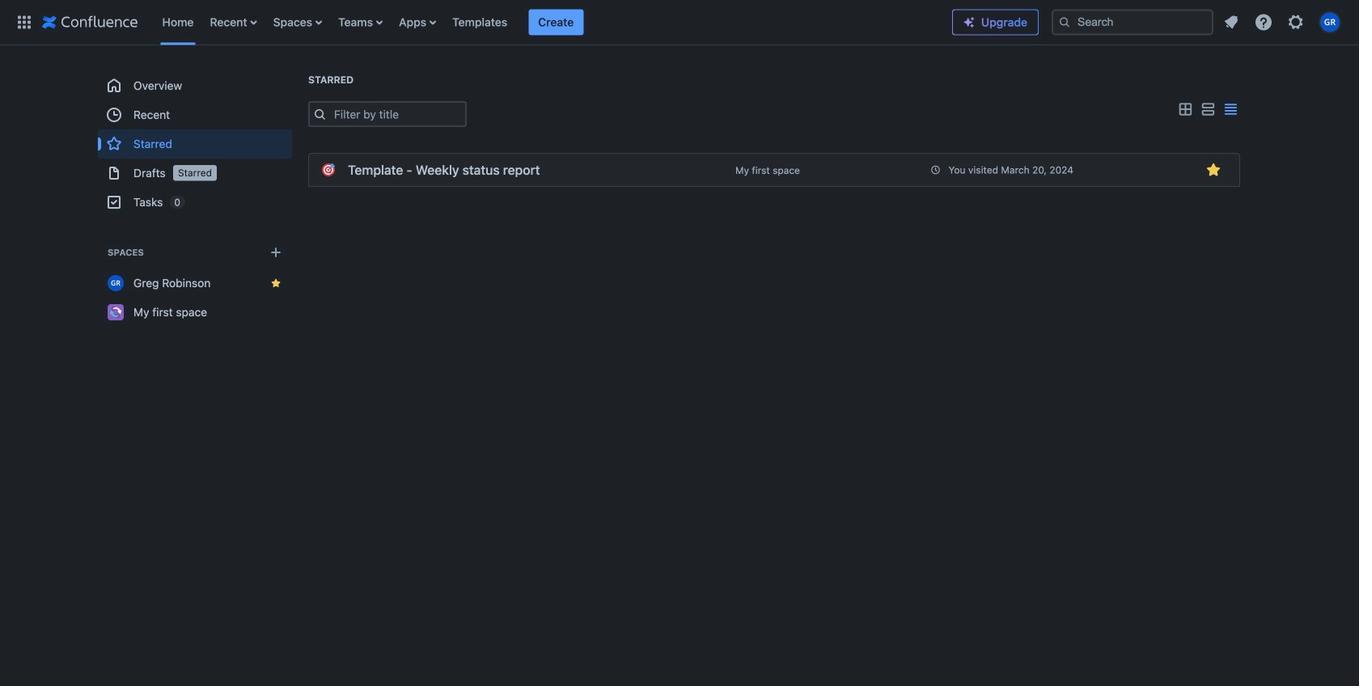 Task type: describe. For each thing, give the bounding box(es) containing it.
:dart: image
[[322, 163, 335, 176]]

premium image
[[963, 16, 976, 29]]

appswitcher icon image
[[15, 13, 34, 32]]

create a space image
[[266, 243, 286, 262]]

list image
[[1198, 100, 1218, 119]]

Filter by title field
[[329, 103, 465, 125]]

global element
[[10, 0, 952, 45]]

compact list image
[[1221, 100, 1241, 119]]

Search field
[[1052, 9, 1214, 35]]

help icon image
[[1254, 13, 1274, 32]]



Task type: vqa. For each thing, say whether or not it's contained in the screenshot.
the top And
no



Task type: locate. For each thing, give the bounding box(es) containing it.
:dart: image
[[322, 163, 335, 176]]

list
[[154, 0, 952, 45], [1217, 8, 1350, 37]]

unstar image
[[1204, 160, 1224, 180]]

notification icon image
[[1222, 13, 1241, 32]]

list for appswitcher icon
[[154, 0, 952, 45]]

list for 'premium' image
[[1217, 8, 1350, 37]]

banner
[[0, 0, 1359, 45]]

1 horizontal spatial list
[[1217, 8, 1350, 37]]

confluence image
[[42, 13, 138, 32], [42, 13, 138, 32]]

list item
[[529, 9, 584, 35]]

settings icon image
[[1287, 13, 1306, 32]]

list item inside list
[[529, 9, 584, 35]]

0 horizontal spatial list
[[154, 0, 952, 45]]

None search field
[[1052, 9, 1214, 35]]

unstar this space image
[[269, 277, 282, 290]]

group
[[98, 71, 292, 217]]

cards image
[[1176, 100, 1195, 119]]

search image
[[1058, 16, 1071, 29]]



